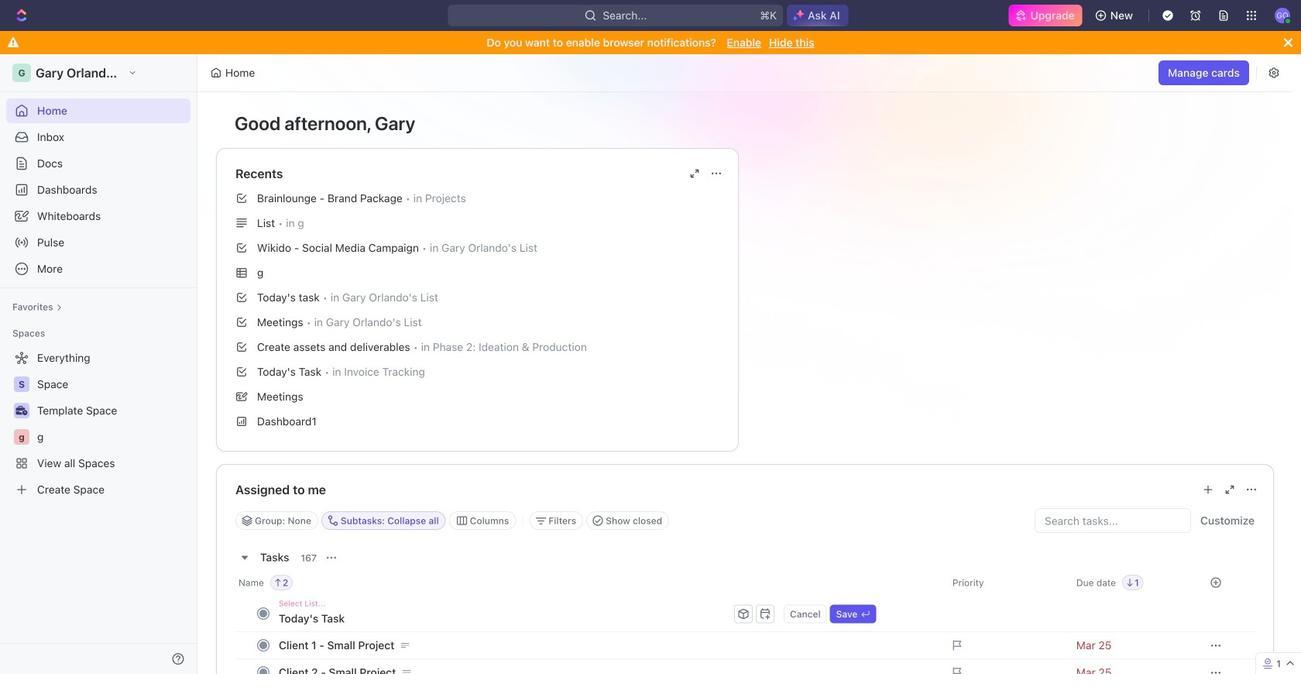 Task type: describe. For each thing, give the bounding box(es) containing it.
Search tasks... text field
[[1036, 509, 1191, 532]]

business time image
[[16, 406, 28, 415]]

g, , element
[[14, 429, 29, 445]]

Task name or type '/' for commands text field
[[279, 606, 732, 631]]

sidebar navigation
[[0, 54, 201, 674]]



Task type: vqa. For each thing, say whether or not it's contained in the screenshot.
tree within Sidebar navigation
yes



Task type: locate. For each thing, give the bounding box(es) containing it.
space, , element
[[14, 377, 29, 392]]

tree inside sidebar navigation
[[6, 346, 191, 502]]

tree
[[6, 346, 191, 502]]

gary orlando's workspace, , element
[[12, 64, 31, 82]]



